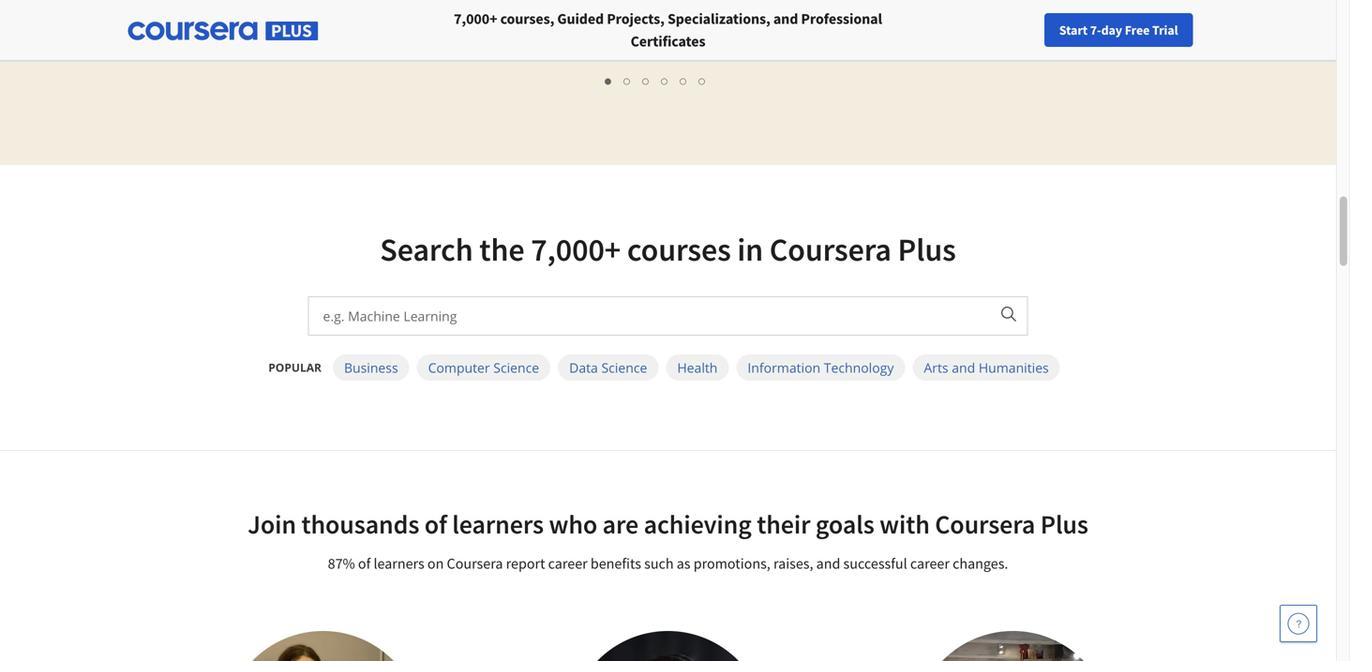 Task type: locate. For each thing, give the bounding box(es) containing it.
1 course from the left
[[153, 12, 198, 27]]

0 horizontal spatial learners
[[374, 554, 425, 573]]

science inside "data science" button
[[602, 359, 647, 377]]

coursera image
[[23, 15, 142, 45]]

trial
[[1152, 22, 1178, 38]]

1 courses) from the left
[[526, 12, 580, 27]]

your
[[1012, 22, 1037, 38]]

0 vertical spatial and
[[773, 9, 798, 28]]

0 horizontal spatial and
[[773, 9, 798, 28]]

day
[[1101, 22, 1122, 38]]

with
[[880, 508, 930, 541]]

popular
[[268, 360, 322, 375]]

of up on
[[425, 508, 447, 541]]

1 horizontal spatial science
[[602, 359, 647, 377]]

promotions,
[[694, 554, 771, 573]]

data science button
[[558, 354, 659, 381]]

leading teams: developing as a leader. university of illinois at urbana-champaign. course element
[[131, 0, 382, 55]]

find your new career link
[[975, 19, 1112, 42]]

humanities
[[979, 359, 1049, 377]]

computer science button
[[417, 354, 551, 381]]

1 horizontal spatial 7,000+
[[531, 229, 621, 270]]

0 horizontal spatial specialization
[[419, 12, 510, 27]]

science right computer
[[493, 359, 539, 377]]

introduction to programming with python and java. university of pennsylvania. specialization (4 courses) element
[[927, 0, 1178, 55]]

87% of learners on coursera report career benefits such as promotions, raises, and successful career changes.
[[328, 554, 1008, 573]]

courses)
[[526, 12, 580, 27], [1056, 12, 1111, 27]]

1 horizontal spatial specialization
[[949, 12, 1040, 27]]

arts and humanities button
[[913, 354, 1060, 381]]

new
[[1039, 22, 1064, 38]]

7,000+ left (5 at the left top of page
[[454, 9, 497, 28]]

and
[[773, 9, 798, 28], [952, 359, 975, 377], [816, 554, 841, 573]]

0 vertical spatial 7,000+
[[454, 9, 497, 28]]

changes.
[[953, 554, 1008, 573]]

1 horizontal spatial coursera
[[770, 229, 892, 270]]

and right raises, on the right of the page
[[816, 554, 841, 573]]

0 horizontal spatial courses)
[[526, 12, 580, 27]]

technology
[[824, 359, 894, 377]]

2 course from the left
[[684, 12, 729, 27]]

2 horizontal spatial and
[[952, 359, 975, 377]]

2 courses) from the left
[[1056, 12, 1111, 27]]

coursera right in
[[770, 229, 892, 270]]

6 button
[[693, 69, 712, 91]]

specialization
[[419, 12, 510, 27], [949, 12, 1040, 27]]

2 science from the left
[[602, 359, 647, 377]]

courses,
[[500, 9, 554, 28]]

the structured query language (sql). university of colorado boulder. course element
[[662, 0, 913, 55]]

2
[[624, 71, 632, 89]]

are
[[603, 508, 639, 541]]

and left professional
[[773, 9, 798, 28]]

science
[[493, 359, 539, 377], [602, 359, 647, 377]]

of
[[425, 508, 447, 541], [358, 554, 371, 573]]

start 7-day free trial
[[1059, 22, 1178, 38]]

goals
[[816, 508, 875, 541]]

career
[[548, 554, 588, 573], [910, 554, 950, 573]]

0 horizontal spatial science
[[493, 359, 539, 377]]

0 horizontal spatial course
[[153, 12, 198, 27]]

2 specialization from the left
[[949, 12, 1040, 27]]

as
[[677, 554, 691, 573]]

coursera right on
[[447, 554, 503, 573]]

learners
[[452, 508, 544, 541], [374, 554, 425, 573]]

coursera up changes.
[[935, 508, 1035, 541]]

their
[[757, 508, 811, 541]]

1 specialization from the left
[[419, 12, 510, 27]]

and inside 'button'
[[952, 359, 975, 377]]

1 horizontal spatial career
[[910, 554, 950, 573]]

plus
[[898, 229, 956, 270], [1041, 508, 1089, 541]]

data science
[[569, 359, 647, 377]]

5 button
[[675, 69, 693, 91]]

career down who
[[548, 554, 588, 573]]

professional
[[801, 9, 882, 28]]

search the 7,000+ courses in coursera plus
[[380, 229, 956, 270]]

0 horizontal spatial coursera
[[447, 554, 503, 573]]

0 horizontal spatial 7,000+
[[454, 9, 497, 28]]

arts
[[924, 359, 949, 377]]

7,000+ right the on the left top of page
[[531, 229, 621, 270]]

1 science from the left
[[493, 359, 539, 377]]

find
[[985, 22, 1009, 38]]

1 vertical spatial of
[[358, 554, 371, 573]]

find your new career
[[985, 22, 1102, 38]]

guided
[[557, 9, 604, 28]]

1 horizontal spatial course
[[684, 12, 729, 27]]

coursera
[[770, 229, 892, 270], [935, 508, 1035, 541], [447, 554, 503, 573]]

Search the 7,000+ courses in Coursera Plus text field
[[309, 297, 988, 335]]

join
[[248, 508, 296, 541]]

1 horizontal spatial learners
[[452, 508, 544, 541]]

0 vertical spatial learners
[[452, 508, 544, 541]]

career down with
[[910, 554, 950, 573]]

7,000+ courses, guided projects, specializations, and professional certificates
[[454, 9, 882, 51]]

7-
[[1090, 22, 1101, 38]]

5
[[680, 71, 688, 89]]

help center image
[[1288, 612, 1310, 635]]

learners up report
[[452, 508, 544, 541]]

courses) inside "introduction to programming with python and java. university of pennsylvania. specialization (4 courses)" element
[[1056, 12, 1111, 27]]

list
[[140, 69, 1172, 91]]

science inside computer science button
[[493, 359, 539, 377]]

4
[[662, 71, 669, 89]]

of right the 87%
[[358, 554, 371, 573]]

7,000+ inside 7,000+ courses, guided projects, specializations, and professional certificates
[[454, 9, 497, 28]]

2 career from the left
[[910, 554, 950, 573]]

0 horizontal spatial plus
[[898, 229, 956, 270]]

computer
[[428, 359, 490, 377]]

1 vertical spatial 7,000+
[[531, 229, 621, 270]]

2 vertical spatial and
[[816, 554, 841, 573]]

report
[[506, 554, 545, 573]]

data
[[569, 359, 598, 377]]

python for everybody. university of michigan. specialization (5 courses) element
[[396, 0, 648, 55]]

learners left on
[[374, 554, 425, 573]]

1 horizontal spatial courses)
[[1056, 12, 1111, 27]]

business
[[344, 359, 398, 377]]

1 vertical spatial coursera
[[935, 508, 1035, 541]]

science right data
[[602, 359, 647, 377]]

courses) inside python for everybody. university of michigan. specialization (5 courses) element
[[526, 12, 580, 27]]

and right arts
[[952, 359, 975, 377]]

None search field
[[258, 12, 577, 49]]

1 horizontal spatial of
[[425, 508, 447, 541]]

0 horizontal spatial career
[[548, 554, 588, 573]]

career
[[1066, 22, 1102, 38]]

1 vertical spatial plus
[[1041, 508, 1089, 541]]

2 button
[[618, 69, 637, 91]]

course
[[153, 12, 198, 27], [684, 12, 729, 27]]

1 vertical spatial and
[[952, 359, 975, 377]]

7,000+
[[454, 9, 497, 28], [531, 229, 621, 270]]

start 7-day free trial button
[[1044, 13, 1193, 47]]

specializations,
[[668, 9, 771, 28]]

1 horizontal spatial and
[[816, 554, 841, 573]]



Task type: vqa. For each thing, say whether or not it's contained in the screenshot.
No.
no



Task type: describe. For each thing, give the bounding box(es) containing it.
certificates
[[631, 32, 706, 51]]

0 vertical spatial plus
[[898, 229, 956, 270]]

information technology button
[[736, 354, 905, 381]]

science for data science
[[602, 359, 647, 377]]

3
[[643, 71, 650, 89]]

successful
[[844, 554, 907, 573]]

1
[[605, 71, 613, 89]]

show notifications image
[[1131, 23, 1154, 46]]

courses) for specialization (5 courses)
[[526, 12, 580, 27]]

computer science
[[428, 359, 539, 377]]

course for the structured query language (sql). university of colorado boulder. course element
[[684, 12, 729, 27]]

(5
[[513, 12, 523, 27]]

health
[[677, 359, 718, 377]]

projects,
[[607, 9, 665, 28]]

1 horizontal spatial plus
[[1041, 508, 1089, 541]]

course for leading teams: developing as a leader. university of illinois at urbana-champaign. course element on the left
[[153, 12, 198, 27]]

1 button
[[600, 69, 618, 91]]

courses) for specialization (4 courses)
[[1056, 12, 1111, 27]]

1 vertical spatial learners
[[374, 554, 425, 573]]

benefits
[[591, 554, 641, 573]]

information
[[748, 359, 821, 377]]

3 button
[[637, 69, 656, 91]]

in
[[737, 229, 763, 270]]

raises,
[[774, 554, 813, 573]]

free
[[1125, 22, 1150, 38]]

specialization (4 courses)
[[949, 12, 1111, 27]]

start
[[1059, 22, 1088, 38]]

2 vertical spatial coursera
[[447, 554, 503, 573]]

87%
[[328, 554, 355, 573]]

specialization for specialization (4 courses)
[[949, 12, 1040, 27]]

health button
[[666, 354, 729, 381]]

who
[[549, 508, 597, 541]]

coursera plus image
[[128, 22, 318, 40]]

courses
[[627, 229, 731, 270]]

achieving
[[644, 508, 752, 541]]

join thousands of learners who are achieving their goals with coursera plus
[[248, 508, 1089, 541]]

4 button
[[656, 69, 675, 91]]

the
[[479, 229, 525, 270]]

arts and humanities
[[924, 359, 1049, 377]]

1 career from the left
[[548, 554, 588, 573]]

such
[[644, 554, 674, 573]]

list containing 1
[[140, 69, 1172, 91]]

0 horizontal spatial of
[[358, 554, 371, 573]]

information technology
[[748, 359, 894, 377]]

on
[[428, 554, 444, 573]]

search
[[380, 229, 473, 270]]

thousands
[[301, 508, 419, 541]]

2 horizontal spatial coursera
[[935, 508, 1035, 541]]

6
[[699, 71, 707, 89]]

0 vertical spatial of
[[425, 508, 447, 541]]

0 vertical spatial coursera
[[770, 229, 892, 270]]

business button
[[333, 354, 409, 381]]

(4
[[1043, 12, 1054, 27]]

science for computer science
[[493, 359, 539, 377]]

specialization (5 courses)
[[419, 12, 580, 27]]

and inside 7,000+ courses, guided projects, specializations, and professional certificates
[[773, 9, 798, 28]]

specialization for specialization (5 courses)
[[419, 12, 510, 27]]



